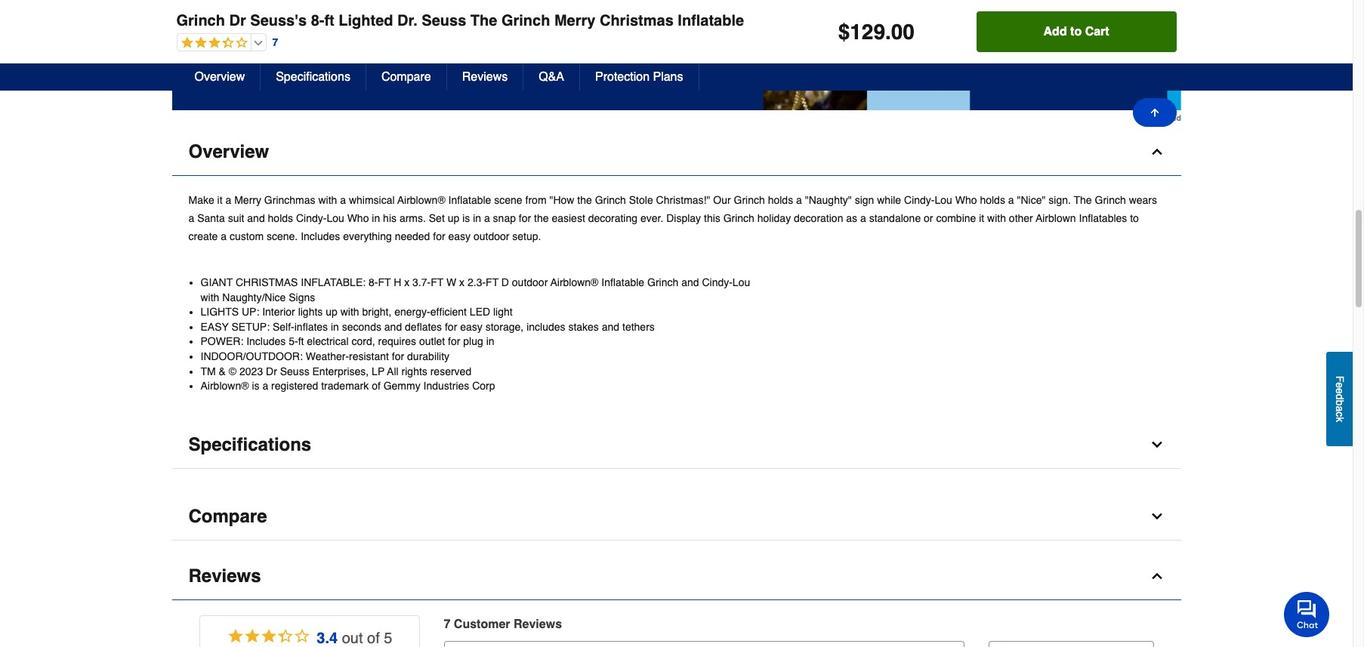 Task type: locate. For each thing, give the bounding box(es) containing it.
snap
[[493, 212, 516, 224]]

2 horizontal spatial ft
[[486, 277, 499, 289]]

0 vertical spatial airblown®
[[398, 194, 446, 206]]

1 vertical spatial easy
[[460, 321, 483, 333]]

0 vertical spatial merry
[[555, 12, 596, 29]]

b
[[1335, 400, 1347, 406]]

dr.
[[398, 12, 418, 29]]

it
[[217, 194, 223, 206], [980, 212, 985, 224]]

cindy- down this
[[702, 277, 733, 289]]

0 vertical spatial includes
[[301, 230, 340, 243]]

to
[[1071, 25, 1082, 39], [1131, 212, 1140, 224]]

everything
[[343, 230, 392, 243]]

8-
[[311, 12, 325, 29], [369, 277, 378, 289]]

reviews button up search reviews text field on the bottom
[[172, 553, 1182, 601]]

1 vertical spatial lou
[[327, 212, 344, 224]]

1 vertical spatial to
[[1131, 212, 1140, 224]]

includes inside make it a merry grinchmas with a whimsical airblown® inflatable scene from "how the grinch stole christmas!" our grinch holds a "naughty" sign while cindy-lou who holds a "nice" sign. the grinch wears a santa suit and holds cindy-lou who in his arms. set up is in a snap for the easiest decorating ever. display this grinch holiday decoration as a standalone or combine it with other airblown inflatables to create a custom scene. includes everything needed for easy outdoor setup.
[[301, 230, 340, 243]]

0 horizontal spatial 8-
[[311, 12, 325, 29]]

suit
[[228, 212, 244, 224]]

to down wears
[[1131, 212, 1140, 224]]

airblown®
[[398, 194, 446, 206], [551, 277, 599, 289], [201, 380, 249, 392]]

1 horizontal spatial outdoor
[[512, 277, 548, 289]]

in left snap
[[473, 212, 481, 224]]

0 horizontal spatial is
[[252, 380, 260, 392]]

chevron up image for overview
[[1150, 144, 1165, 159]]

create
[[189, 230, 218, 243]]

advertisement region
[[172, 0, 1182, 122]]

cindy- up the or
[[905, 194, 935, 206]]

2 chevron up image from the top
[[1150, 569, 1165, 584]]

0 horizontal spatial merry
[[234, 194, 261, 206]]

who up everything
[[347, 212, 369, 224]]

x right h
[[404, 277, 410, 289]]

easy up plug
[[460, 321, 483, 333]]

chevron down image for compare
[[1150, 509, 1165, 524]]

the
[[471, 12, 498, 29], [1074, 194, 1093, 206]]

1 chevron up image from the top
[[1150, 144, 1165, 159]]

1 vertical spatial dr
[[266, 365, 277, 378]]

lp
[[372, 365, 385, 378]]

airblown® up arms.
[[398, 194, 446, 206]]

corp
[[472, 380, 495, 392]]

chevron up image inside reviews button
[[1150, 569, 1165, 584]]

sign.
[[1049, 194, 1072, 206]]

ft inside giant christmas inflatable: 8-ft h x 3.7-ft w x 2.3-ft d outdoor airblown® inflatable grinch and cindy-lou with naughty/nice signs lights up: interior lights up with bright, energy-efficient led light easy setup: self-inflates in seconds and deflates for easy storage, includes stakes and tethers power: includes 5-ft electrical cord, requires outlet for plug in indoor/outdoor: weather-resistant for durability tm & © 2023 dr seuss enterprises, lp all rights reserved airblown® is a registered trademark of gemmy industries corp
[[298, 336, 304, 348]]

reviews for reviews button to the top
[[462, 70, 508, 84]]

0 vertical spatial reviews
[[462, 70, 508, 84]]

inflatable:
[[301, 277, 366, 289]]

to right add
[[1071, 25, 1082, 39]]

ft
[[378, 277, 391, 289], [431, 277, 444, 289], [486, 277, 499, 289]]

0 vertical spatial seuss
[[422, 12, 466, 29]]

1 horizontal spatial lou
[[733, 277, 751, 289]]

chevron up image for reviews
[[1150, 569, 1165, 584]]

1 vertical spatial airblown®
[[551, 277, 599, 289]]

8- for ft
[[311, 12, 325, 29]]

trademark
[[321, 380, 369, 392]]

needed
[[395, 230, 430, 243]]

with down giant
[[201, 291, 219, 303]]

inflatable inside giant christmas inflatable: 8-ft h x 3.7-ft w x 2.3-ft d outdoor airblown® inflatable grinch and cindy-lou with naughty/nice signs lights up: interior lights up with bright, energy-efficient led light easy setup: self-inflates in seconds and deflates for easy storage, includes stakes and tethers power: includes 5-ft electrical cord, requires outlet for plug in indoor/outdoor: weather-resistant for durability tm & © 2023 dr seuss enterprises, lp all rights reserved airblown® is a registered trademark of gemmy industries corp
[[602, 277, 645, 289]]

0 vertical spatial compare button
[[366, 63, 447, 91]]

reviews button down grinch dr seuss's 8-ft lighted dr. seuss the grinch merry christmas inflatable at the top of the page
[[447, 63, 524, 91]]

merry inside make it a merry grinchmas with a whimsical airblown® inflatable scene from "how the grinch stole christmas!" our grinch holds a "naughty" sign while cindy-lou who holds a "nice" sign. the grinch wears a santa suit and holds cindy-lou who in his arms. set up is in a snap for the easiest decorating ever. display this grinch holiday decoration as a standalone or combine it with other airblown inflatables to create a custom scene. includes everything needed for easy outdoor setup.
[[234, 194, 261, 206]]

signs
[[289, 291, 315, 303]]

and right suit
[[247, 212, 265, 224]]

storage,
[[486, 321, 524, 333]]

2 vertical spatial airblown®
[[201, 380, 249, 392]]

0 horizontal spatial includes
[[246, 336, 286, 348]]

1 vertical spatial chevron down image
[[1150, 509, 1165, 524]]

naughty/nice
[[222, 291, 286, 303]]

q&a
[[539, 70, 565, 84]]

inflatable left scene
[[449, 194, 492, 206]]

for
[[519, 212, 531, 224], [433, 230, 446, 243], [445, 321, 457, 333], [448, 336, 461, 348], [392, 351, 404, 363]]

cindy- down grinchmas
[[296, 212, 327, 224]]

dr right "2023"
[[266, 365, 277, 378]]

it right make
[[217, 194, 223, 206]]

0 horizontal spatial x
[[404, 277, 410, 289]]

3.4 stars image
[[177, 36, 248, 51], [226, 628, 311, 648]]

airblown® up stakes
[[551, 277, 599, 289]]

0 vertical spatial cindy-
[[905, 194, 935, 206]]

1 horizontal spatial includes
[[301, 230, 340, 243]]

0 vertical spatial chevron down image
[[1150, 437, 1165, 452]]

of left 5
[[367, 630, 380, 647]]

7 for 7 customer review s
[[444, 618, 451, 632]]

1 vertical spatial outdoor
[[512, 277, 548, 289]]

holds left "nice"
[[981, 194, 1006, 206]]

129
[[850, 20, 886, 44]]

merry up suit
[[234, 194, 261, 206]]

1 vertical spatial who
[[347, 212, 369, 224]]

for left plug
[[448, 336, 461, 348]]

e
[[1335, 382, 1347, 388], [1335, 388, 1347, 394]]

holds up holiday at the right top
[[768, 194, 794, 206]]

1 vertical spatial ft
[[298, 336, 304, 348]]

who
[[956, 194, 978, 206], [347, 212, 369, 224]]

8- for ft
[[369, 277, 378, 289]]

1 horizontal spatial cindy-
[[702, 277, 733, 289]]

specifications
[[276, 70, 351, 84], [189, 434, 312, 455]]

dr left seuss's
[[229, 12, 246, 29]]

0 horizontal spatial seuss
[[280, 365, 310, 378]]

includes inside giant christmas inflatable: 8-ft h x 3.7-ft w x 2.3-ft d outdoor airblown® inflatable grinch and cindy-lou with naughty/nice signs lights up: interior lights up with bright, energy-efficient led light easy setup: self-inflates in seconds and deflates for easy storage, includes stakes and tethers power: includes 5-ft electrical cord, requires outlet for plug in indoor/outdoor: weather-resistant for durability tm & © 2023 dr seuss enterprises, lp all rights reserved airblown® is a registered trademark of gemmy industries corp
[[246, 336, 286, 348]]

1 vertical spatial 3.4 stars image
[[226, 628, 311, 648]]

stakes
[[569, 321, 599, 333]]

cart
[[1086, 25, 1110, 39]]

2 chevron down image from the top
[[1150, 509, 1165, 524]]

1 vertical spatial is
[[252, 380, 260, 392]]

2 vertical spatial inflatable
[[602, 277, 645, 289]]

ft left h
[[378, 277, 391, 289]]

electrical
[[307, 336, 349, 348]]

1 horizontal spatial is
[[463, 212, 470, 224]]

seuss inside giant christmas inflatable: 8-ft h x 3.7-ft w x 2.3-ft d outdoor airblown® inflatable grinch and cindy-lou with naughty/nice signs lights up: interior lights up with bright, energy-efficient led light easy setup: self-inflates in seconds and deflates for easy storage, includes stakes and tethers power: includes 5-ft electrical cord, requires outlet for plug in indoor/outdoor: weather-resistant for durability tm & © 2023 dr seuss enterprises, lp all rights reserved airblown® is a registered trademark of gemmy industries corp
[[280, 365, 310, 378]]

0 vertical spatial to
[[1071, 25, 1082, 39]]

a
[[226, 194, 231, 206], [340, 194, 346, 206], [797, 194, 802, 206], [1009, 194, 1015, 206], [189, 212, 194, 224], [484, 212, 490, 224], [861, 212, 867, 224], [221, 230, 227, 243], [263, 380, 268, 392], [1335, 406, 1347, 412]]

0 vertical spatial the
[[578, 194, 592, 206]]

Search reviews text field
[[450, 641, 959, 648]]

x
[[404, 277, 410, 289], [460, 277, 465, 289]]

0 vertical spatial outdoor
[[474, 230, 510, 243]]

is inside make it a merry grinchmas with a whimsical airblown® inflatable scene from "how the grinch stole christmas!" our grinch holds a "naughty" sign while cindy-lou who holds a "nice" sign. the grinch wears a santa suit and holds cindy-lou who in his arms. set up is in a snap for the easiest decorating ever. display this grinch holiday decoration as a standalone or combine it with other airblown inflatables to create a custom scene. includes everything needed for easy outdoor setup.
[[463, 212, 470, 224]]

0 vertical spatial 8-
[[311, 12, 325, 29]]

protection plans
[[596, 70, 684, 84]]

1 vertical spatial of
[[367, 630, 380, 647]]

1 horizontal spatial airblown®
[[398, 194, 446, 206]]

reviews for bottom reviews button
[[189, 566, 261, 587]]

protection
[[596, 70, 650, 84]]

christmas
[[236, 277, 298, 289]]

a inside giant christmas inflatable: 8-ft h x 3.7-ft w x 2.3-ft d outdoor airblown® inflatable grinch and cindy-lou with naughty/nice signs lights up: interior lights up with bright, energy-efficient led light easy setup: self-inflates in seconds and deflates for easy storage, includes stakes and tethers power: includes 5-ft electrical cord, requires outlet for plug in indoor/outdoor: weather-resistant for durability tm & © 2023 dr seuss enterprises, lp all rights reserved airblown® is a registered trademark of gemmy industries corp
[[263, 380, 268, 392]]

1 vertical spatial inflatable
[[449, 194, 492, 206]]

1 e from the top
[[1335, 382, 1347, 388]]

plug
[[463, 336, 484, 348]]

decoration
[[794, 212, 844, 224]]

00
[[892, 20, 915, 44]]

dr
[[229, 12, 246, 29], [266, 365, 277, 378]]

holiday
[[758, 212, 791, 224]]

1 horizontal spatial 7
[[444, 618, 451, 632]]

2 ft from the left
[[431, 277, 444, 289]]

2 vertical spatial cindy-
[[702, 277, 733, 289]]

all
[[387, 365, 399, 378]]

1 vertical spatial compare
[[189, 506, 267, 527]]

0 vertical spatial lou
[[935, 194, 953, 206]]

easy inside make it a merry grinchmas with a whimsical airblown® inflatable scene from "how the grinch stole christmas!" our grinch holds a "naughty" sign while cindy-lou who holds a "nice" sign. the grinch wears a santa suit and holds cindy-lou who in his arms. set up is in a snap for the easiest decorating ever. display this grinch holiday decoration as a standalone or combine it with other airblown inflatables to create a custom scene. includes everything needed for easy outdoor setup.
[[449, 230, 471, 243]]

outdoor right d
[[512, 277, 548, 289]]

0 horizontal spatial the
[[534, 212, 549, 224]]

ft left the "lighted"
[[325, 12, 335, 29]]

1 vertical spatial 8-
[[369, 277, 378, 289]]

gemmy
[[384, 380, 421, 392]]

1 horizontal spatial compare
[[382, 70, 431, 84]]

a up decoration
[[797, 194, 802, 206]]

1 horizontal spatial the
[[1074, 194, 1093, 206]]

with
[[318, 194, 337, 206], [988, 212, 1007, 224], [201, 291, 219, 303], [341, 306, 359, 318]]

whimsical
[[349, 194, 395, 206]]

indoor/outdoor:
[[201, 351, 303, 363]]

specifications down "2023"
[[189, 434, 312, 455]]

1 vertical spatial chevron up image
[[1150, 569, 1165, 584]]

8- right seuss's
[[311, 12, 325, 29]]

1 horizontal spatial ft
[[431, 277, 444, 289]]

$ 129 . 00
[[839, 20, 915, 44]]

is down "2023"
[[252, 380, 260, 392]]

ft down the inflates
[[298, 336, 304, 348]]

1 chevron down image from the top
[[1150, 437, 1165, 452]]

a up "k"
[[1335, 406, 1347, 412]]

7 left customer
[[444, 618, 451, 632]]

holds up scene.
[[268, 212, 293, 224]]

seuss right dr.
[[422, 12, 466, 29]]

0 vertical spatial up
[[448, 212, 460, 224]]

x right w
[[460, 277, 465, 289]]

a left santa
[[189, 212, 194, 224]]

0 horizontal spatial outdoor
[[474, 230, 510, 243]]

of down lp
[[372, 380, 381, 392]]

2 vertical spatial lou
[[733, 277, 751, 289]]

0 vertical spatial the
[[471, 12, 498, 29]]

0 horizontal spatial up
[[326, 306, 338, 318]]

e up b
[[1335, 388, 1347, 394]]

chevron down image for specifications
[[1150, 437, 1165, 452]]

efficient
[[431, 306, 467, 318]]

1 vertical spatial the
[[534, 212, 549, 224]]

1 horizontal spatial ft
[[325, 12, 335, 29]]

1 horizontal spatial inflatable
[[602, 277, 645, 289]]

reviews
[[462, 70, 508, 84], [189, 566, 261, 587]]

airblown® down &
[[201, 380, 249, 392]]

compare button
[[366, 63, 447, 91], [172, 493, 1182, 541]]

chevron up image inside overview button
[[1150, 144, 1165, 159]]

grinch dr seuss's 8-ft lighted dr. seuss the grinch merry christmas inflatable
[[176, 12, 744, 29]]

inflatable up tethers
[[602, 277, 645, 289]]

reviews button
[[447, 63, 524, 91], [172, 553, 1182, 601]]

decorating
[[588, 212, 638, 224]]

$
[[839, 20, 850, 44]]

as
[[847, 212, 858, 224]]

1 horizontal spatial seuss
[[422, 12, 466, 29]]

other
[[1010, 212, 1034, 224]]

includes right scene.
[[301, 230, 340, 243]]

up right lights
[[326, 306, 338, 318]]

seconds
[[342, 321, 382, 333]]

inflatable up plans
[[678, 12, 744, 29]]

2 horizontal spatial airblown®
[[551, 277, 599, 289]]

7 down seuss's
[[272, 36, 278, 48]]

inflates
[[295, 321, 328, 333]]

add
[[1044, 25, 1068, 39]]

0 horizontal spatial ft
[[298, 336, 304, 348]]

0 horizontal spatial holds
[[268, 212, 293, 224]]

airblown® inside make it a merry grinchmas with a whimsical airblown® inflatable scene from "how the grinch stole christmas!" our grinch holds a "naughty" sign while cindy-lou who holds a "nice" sign. the grinch wears a santa suit and holds cindy-lou who in his arms. set up is in a snap for the easiest decorating ever. display this grinch holiday decoration as a standalone or combine it with other airblown inflatables to create a custom scene. includes everything needed for easy outdoor setup.
[[398, 194, 446, 206]]

1 vertical spatial seuss
[[280, 365, 310, 378]]

©
[[229, 365, 237, 378]]

1 vertical spatial merry
[[234, 194, 261, 206]]

f e e d b a c k
[[1335, 376, 1347, 422]]

for down set
[[433, 230, 446, 243]]

in left his
[[372, 212, 380, 224]]

1 vertical spatial up
[[326, 306, 338, 318]]

0 horizontal spatial dr
[[229, 12, 246, 29]]

0 horizontal spatial it
[[217, 194, 223, 206]]

ft left d
[[486, 277, 499, 289]]

the inside make it a merry grinchmas with a whimsical airblown® inflatable scene from "how the grinch stole christmas!" our grinch holds a "naughty" sign while cindy-lou who holds a "nice" sign. the grinch wears a santa suit and holds cindy-lou who in his arms. set up is in a snap for the easiest decorating ever. display this grinch holiday decoration as a standalone or combine it with other airblown inflatables to create a custom scene. includes everything needed for easy outdoor setup.
[[1074, 194, 1093, 206]]

inflatable inside make it a merry grinchmas with a whimsical airblown® inflatable scene from "how the grinch stole christmas!" our grinch holds a "naughty" sign while cindy-lou who holds a "nice" sign. the grinch wears a santa suit and holds cindy-lou who in his arms. set up is in a snap for the easiest decorating ever. display this grinch holiday decoration as a standalone or combine it with other airblown inflatables to create a custom scene. includes everything needed for easy outdoor setup.
[[449, 194, 492, 206]]

up inside giant christmas inflatable: 8-ft h x 3.7-ft w x 2.3-ft d outdoor airblown® inflatable grinch and cindy-lou with naughty/nice signs lights up: interior lights up with bright, energy-efficient led light easy setup: self-inflates in seconds and deflates for easy storage, includes stakes and tethers power: includes 5-ft electrical cord, requires outlet for plug in indoor/outdoor: weather-resistant for durability tm & © 2023 dr seuss enterprises, lp all rights reserved airblown® is a registered trademark of gemmy industries corp
[[326, 306, 338, 318]]

is right set
[[463, 212, 470, 224]]

setup:
[[232, 321, 270, 333]]

0 horizontal spatial 7
[[272, 36, 278, 48]]

deflates
[[405, 321, 442, 333]]

8- left h
[[369, 277, 378, 289]]

0 horizontal spatial inflatable
[[449, 194, 492, 206]]

weather-
[[306, 351, 349, 363]]

0 vertical spatial 3.4 stars image
[[177, 36, 248, 51]]

1 vertical spatial reviews
[[189, 566, 261, 587]]

includes up 'indoor/outdoor:'
[[246, 336, 286, 348]]

overview
[[195, 70, 245, 84], [189, 141, 269, 162]]

0 vertical spatial is
[[463, 212, 470, 224]]

1 horizontal spatial the
[[578, 194, 592, 206]]

the down from
[[534, 212, 549, 224]]

it right combine
[[980, 212, 985, 224]]

who up combine
[[956, 194, 978, 206]]

outdoor down snap
[[474, 230, 510, 243]]

chevron down image inside compare button
[[1150, 509, 1165, 524]]

0 vertical spatial compare
[[382, 70, 431, 84]]

inflatable
[[678, 12, 744, 29], [449, 194, 492, 206], [602, 277, 645, 289]]

easy inside giant christmas inflatable: 8-ft h x 3.7-ft w x 2.3-ft d outdoor airblown® inflatable grinch and cindy-lou with naughty/nice signs lights up: interior lights up with bright, energy-efficient led light easy setup: self-inflates in seconds and deflates for easy storage, includes stakes and tethers power: includes 5-ft electrical cord, requires outlet for plug in indoor/outdoor: weather-resistant for durability tm & © 2023 dr seuss enterprises, lp all rights reserved airblown® is a registered trademark of gemmy industries corp
[[460, 321, 483, 333]]

merry up q&a button
[[555, 12, 596, 29]]

grinchmas
[[264, 194, 316, 206]]

seuss up registered
[[280, 365, 310, 378]]

lighted
[[339, 12, 393, 29]]

1 vertical spatial includes
[[246, 336, 286, 348]]

specifications down seuss's
[[276, 70, 351, 84]]

grinch
[[176, 12, 225, 29], [502, 12, 550, 29], [595, 194, 626, 206], [734, 194, 765, 206], [1095, 194, 1127, 206], [724, 212, 755, 224], [648, 277, 679, 289]]

outdoor inside make it a merry grinchmas with a whimsical airblown® inflatable scene from "how the grinch stole christmas!" our grinch holds a "naughty" sign while cindy-lou who holds a "nice" sign. the grinch wears a santa suit and holds cindy-lou who in his arms. set up is in a snap for the easiest decorating ever. display this grinch holiday decoration as a standalone or combine it with other airblown inflatables to create a custom scene. includes everything needed for easy outdoor setup.
[[474, 230, 510, 243]]

e up d
[[1335, 382, 1347, 388]]

0 vertical spatial it
[[217, 194, 223, 206]]

1 ft from the left
[[378, 277, 391, 289]]

and inside make it a merry grinchmas with a whimsical airblown® inflatable scene from "how the grinch stole christmas!" our grinch holds a "naughty" sign while cindy-lou who holds a "nice" sign. the grinch wears a santa suit and holds cindy-lou who in his arms. set up is in a snap for the easiest decorating ever. display this grinch holiday decoration as a standalone or combine it with other airblown inflatables to create a custom scene. includes everything needed for easy outdoor setup.
[[247, 212, 265, 224]]

a down "2023"
[[263, 380, 268, 392]]

up inside make it a merry grinchmas with a whimsical airblown® inflatable scene from "how the grinch stole christmas!" our grinch holds a "naughty" sign while cindy-lou who holds a "nice" sign. the grinch wears a santa suit and holds cindy-lou who in his arms. set up is in a snap for the easiest decorating ever. display this grinch holiday decoration as a standalone or combine it with other airblown inflatables to create a custom scene. includes everything needed for easy outdoor setup.
[[448, 212, 460, 224]]

santa
[[197, 212, 225, 224]]

0 vertical spatial inflatable
[[678, 12, 744, 29]]

easy up w
[[449, 230, 471, 243]]

3.4
[[317, 630, 338, 647]]

8- inside giant christmas inflatable: 8-ft h x 3.7-ft w x 2.3-ft d outdoor airblown® inflatable grinch and cindy-lou with naughty/nice signs lights up: interior lights up with bright, energy-efficient led light easy setup: self-inflates in seconds and deflates for easy storage, includes stakes and tethers power: includes 5-ft electrical cord, requires outlet for plug in indoor/outdoor: weather-resistant for durability tm & © 2023 dr seuss enterprises, lp all rights reserved airblown® is a registered trademark of gemmy industries corp
[[369, 277, 378, 289]]

7 for 7
[[272, 36, 278, 48]]

up right set
[[448, 212, 460, 224]]

compare for the bottom compare button
[[189, 506, 267, 527]]

0 horizontal spatial lou
[[327, 212, 344, 224]]

"nice"
[[1018, 194, 1046, 206]]

chat invite button image
[[1285, 592, 1331, 638]]

5
[[384, 630, 393, 647]]

ft left w
[[431, 277, 444, 289]]

chevron up image
[[1150, 144, 1165, 159], [1150, 569, 1165, 584]]

tm
[[201, 365, 216, 378]]

the right "how
[[578, 194, 592, 206]]

0 vertical spatial overview
[[195, 70, 245, 84]]

in
[[372, 212, 380, 224], [473, 212, 481, 224], [331, 321, 339, 333], [486, 336, 495, 348]]

1 vertical spatial overview
[[189, 141, 269, 162]]

holds
[[768, 194, 794, 206], [981, 194, 1006, 206], [268, 212, 293, 224]]

0 horizontal spatial compare
[[189, 506, 267, 527]]

1 horizontal spatial dr
[[266, 365, 277, 378]]

energy-
[[395, 306, 431, 318]]

for down requires
[[392, 351, 404, 363]]

chevron down image
[[1150, 437, 1165, 452], [1150, 509, 1165, 524]]

1 horizontal spatial x
[[460, 277, 465, 289]]

1 horizontal spatial it
[[980, 212, 985, 224]]

in up electrical
[[331, 321, 339, 333]]



Task type: vqa. For each thing, say whether or not it's contained in the screenshot.
topmost 7
yes



Task type: describe. For each thing, give the bounding box(es) containing it.
set
[[429, 212, 445, 224]]

enterprises,
[[313, 365, 369, 378]]

is inside giant christmas inflatable: 8-ft h x 3.7-ft w x 2.3-ft d outdoor airblown® inflatable grinch and cindy-lou with naughty/nice signs lights up: interior lights up with bright, energy-efficient led light easy setup: self-inflates in seconds and deflates for easy storage, includes stakes and tethers power: includes 5-ft electrical cord, requires outlet for plug in indoor/outdoor: weather-resistant for durability tm & © 2023 dr seuss enterprises, lp all rights reserved airblown® is a registered trademark of gemmy industries corp
[[252, 380, 260, 392]]

make it a merry grinchmas with a whimsical airblown® inflatable scene from "how the grinch stole christmas!" our grinch holds a "naughty" sign while cindy-lou who holds a "nice" sign. the grinch wears a santa suit and holds cindy-lou who in his arms. set up is in a snap for the easiest decorating ever. display this grinch holiday decoration as a standalone or combine it with other airblown inflatables to create a custom scene. includes everything needed for easy outdoor setup.
[[189, 194, 1158, 243]]

christmas!"
[[656, 194, 711, 206]]

w
[[447, 277, 457, 289]]

and up requires
[[385, 321, 402, 333]]

overview for topmost overview button
[[195, 70, 245, 84]]

protection plans button
[[580, 63, 699, 91]]

2 horizontal spatial cindy-
[[905, 194, 935, 206]]

seuss's
[[250, 12, 307, 29]]

make
[[189, 194, 214, 206]]

2 horizontal spatial lou
[[935, 194, 953, 206]]

to inside button
[[1071, 25, 1082, 39]]

scene.
[[267, 230, 298, 243]]

combine
[[937, 212, 977, 224]]

led
[[470, 306, 491, 318]]

3.7-
[[413, 277, 431, 289]]

light
[[493, 306, 513, 318]]

to inside make it a merry grinchmas with a whimsical airblown® inflatable scene from "how the grinch stole christmas!" our grinch holds a "naughty" sign while cindy-lou who holds a "nice" sign. the grinch wears a santa suit and holds cindy-lou who in his arms. set up is in a snap for the easiest decorating ever. display this grinch holiday decoration as a standalone or combine it with other airblown inflatables to create a custom scene. includes everything needed for easy outdoor setup.
[[1131, 212, 1140, 224]]

0 vertical spatial dr
[[229, 12, 246, 29]]

a right 'create'
[[221, 230, 227, 243]]

h
[[394, 277, 402, 289]]

1 vertical spatial cindy-
[[296, 212, 327, 224]]

giant
[[201, 277, 233, 289]]

airblown
[[1036, 212, 1077, 224]]

inflatables
[[1080, 212, 1128, 224]]

1 horizontal spatial holds
[[768, 194, 794, 206]]

a left "nice"
[[1009, 194, 1015, 206]]

2023
[[240, 365, 263, 378]]

s
[[556, 618, 562, 632]]

with right grinchmas
[[318, 194, 337, 206]]

compare for compare button to the top
[[382, 70, 431, 84]]

1 vertical spatial overview button
[[172, 128, 1182, 176]]

our
[[714, 194, 731, 206]]

custom
[[230, 230, 264, 243]]

1 vertical spatial reviews button
[[172, 553, 1182, 601]]

0 vertical spatial ft
[[325, 12, 335, 29]]

self-
[[273, 321, 295, 333]]

1 x from the left
[[404, 277, 410, 289]]

1 vertical spatial specifications button
[[172, 421, 1182, 469]]

0 vertical spatial overview button
[[179, 63, 261, 91]]

from
[[526, 194, 547, 206]]

arrow up image
[[1149, 107, 1161, 119]]

d
[[1335, 394, 1347, 400]]

stole
[[629, 194, 653, 206]]

wears
[[1130, 194, 1158, 206]]

lights
[[298, 306, 323, 318]]

for up setup.
[[519, 212, 531, 224]]

and down display
[[682, 277, 699, 289]]

with left other
[[988, 212, 1007, 224]]

with up seconds
[[341, 306, 359, 318]]

a left whimsical
[[340, 194, 346, 206]]

giant christmas inflatable: 8-ft h x 3.7-ft w x 2.3-ft d outdoor airblown® inflatable grinch and cindy-lou with naughty/nice signs lights up: interior lights up with bright, energy-efficient led light easy setup: self-inflates in seconds and deflates for easy storage, includes stakes and tethers power: includes 5-ft electrical cord, requires outlet for plug in indoor/outdoor: weather-resistant for durability tm & © 2023 dr seuss enterprises, lp all rights reserved airblown® is a registered trademark of gemmy industries corp
[[201, 277, 751, 392]]

this
[[704, 212, 721, 224]]

resistant
[[349, 351, 389, 363]]

2 horizontal spatial holds
[[981, 194, 1006, 206]]

for down efficient
[[445, 321, 457, 333]]

2.3-
[[468, 277, 486, 289]]

0 vertical spatial specifications
[[276, 70, 351, 84]]

registered
[[271, 380, 318, 392]]

setup.
[[513, 230, 541, 243]]

1 horizontal spatial merry
[[555, 12, 596, 29]]

industries
[[424, 380, 470, 392]]

in right plug
[[486, 336, 495, 348]]

1 vertical spatial it
[[980, 212, 985, 224]]

outdoor inside giant christmas inflatable: 8-ft h x 3.7-ft w x 2.3-ft d outdoor airblown® inflatable grinch and cindy-lou with naughty/nice signs lights up: interior lights up with bright, energy-efficient led light easy setup: self-inflates in seconds and deflates for easy storage, includes stakes and tethers power: includes 5-ft electrical cord, requires outlet for plug in indoor/outdoor: weather-resistant for durability tm & © 2023 dr seuss enterprises, lp all rights reserved airblown® is a registered trademark of gemmy industries corp
[[512, 277, 548, 289]]

1 vertical spatial compare button
[[172, 493, 1182, 541]]

5-
[[289, 336, 298, 348]]

grinch inside giant christmas inflatable: 8-ft h x 3.7-ft w x 2.3-ft d outdoor airblown® inflatable grinch and cindy-lou with naughty/nice signs lights up: interior lights up with bright, energy-efficient led light easy setup: self-inflates in seconds and deflates for easy storage, includes stakes and tethers power: includes 5-ft electrical cord, requires outlet for plug in indoor/outdoor: weather-resistant for durability tm & © 2023 dr seuss enterprises, lp all rights reserved airblown® is a registered trademark of gemmy industries corp
[[648, 277, 679, 289]]

arms.
[[400, 212, 426, 224]]

or
[[924, 212, 934, 224]]

and right stakes
[[602, 321, 620, 333]]

1 vertical spatial specifications
[[189, 434, 312, 455]]

lights
[[201, 306, 239, 318]]

interior
[[262, 306, 295, 318]]

power:
[[201, 336, 244, 348]]

add to cart
[[1044, 25, 1110, 39]]

review
[[514, 618, 556, 632]]

overview for bottom overview button
[[189, 141, 269, 162]]

rights
[[402, 365, 428, 378]]

requires
[[378, 336, 416, 348]]

a inside button
[[1335, 406, 1347, 412]]

k
[[1335, 417, 1347, 422]]

up:
[[242, 306, 259, 318]]

"how
[[550, 194, 575, 206]]

0 vertical spatial specifications button
[[261, 63, 366, 91]]

while
[[878, 194, 902, 206]]

a up suit
[[226, 194, 231, 206]]

customer
[[454, 618, 511, 632]]

plans
[[653, 70, 684, 84]]

of inside giant christmas inflatable: 8-ft h x 3.7-ft w x 2.3-ft d outdoor airblown® inflatable grinch and cindy-lou with naughty/nice signs lights up: interior lights up with bright, energy-efficient led light easy setup: self-inflates in seconds and deflates for easy storage, includes stakes and tethers power: includes 5-ft electrical cord, requires outlet for plug in indoor/outdoor: weather-resistant for durability tm & © 2023 dr seuss enterprises, lp all rights reserved airblown® is a registered trademark of gemmy industries corp
[[372, 380, 381, 392]]

includes
[[527, 321, 566, 333]]

1 horizontal spatial who
[[956, 194, 978, 206]]

cindy- inside giant christmas inflatable: 8-ft h x 3.7-ft w x 2.3-ft d outdoor airblown® inflatable grinch and cindy-lou with naughty/nice signs lights up: interior lights up with bright, energy-efficient led light easy setup: self-inflates in seconds and deflates for easy storage, includes stakes and tethers power: includes 5-ft electrical cord, requires outlet for plug in indoor/outdoor: weather-resistant for durability tm & © 2023 dr seuss enterprises, lp all rights reserved airblown® is a registered trademark of gemmy industries corp
[[702, 277, 733, 289]]

sign
[[855, 194, 875, 206]]

out
[[342, 630, 363, 647]]

outlet
[[419, 336, 445, 348]]

2 horizontal spatial inflatable
[[678, 12, 744, 29]]

a left snap
[[484, 212, 490, 224]]

bright,
[[362, 306, 392, 318]]

0 horizontal spatial the
[[471, 12, 498, 29]]

&
[[219, 365, 226, 378]]

dr inside giant christmas inflatable: 8-ft h x 3.7-ft w x 2.3-ft d outdoor airblown® inflatable grinch and cindy-lou with naughty/nice signs lights up: interior lights up with bright, energy-efficient led light easy setup: self-inflates in seconds and deflates for easy storage, includes stakes and tethers power: includes 5-ft electrical cord, requires outlet for plug in indoor/outdoor: weather-resistant for durability tm & © 2023 dr seuss enterprises, lp all rights reserved airblown® is a registered trademark of gemmy industries corp
[[266, 365, 277, 378]]

2 x from the left
[[460, 277, 465, 289]]

c
[[1335, 412, 1347, 417]]

christmas
[[600, 12, 674, 29]]

ever.
[[641, 212, 664, 224]]

tethers
[[623, 321, 655, 333]]

0 vertical spatial reviews button
[[447, 63, 524, 91]]

lou inside giant christmas inflatable: 8-ft h x 3.7-ft w x 2.3-ft d outdoor airblown® inflatable grinch and cindy-lou with naughty/nice signs lights up: interior lights up with bright, energy-efficient led light easy setup: self-inflates in seconds and deflates for easy storage, includes stakes and tethers power: includes 5-ft electrical cord, requires outlet for plug in indoor/outdoor: weather-resistant for durability tm & © 2023 dr seuss enterprises, lp all rights reserved airblown® is a registered trademark of gemmy industries corp
[[733, 277, 751, 289]]

his
[[383, 212, 397, 224]]

7 customer review s
[[444, 618, 562, 632]]

2 e from the top
[[1335, 388, 1347, 394]]

0 horizontal spatial who
[[347, 212, 369, 224]]

a right as
[[861, 212, 867, 224]]

.
[[886, 20, 892, 44]]

q&a button
[[524, 63, 580, 91]]

display
[[667, 212, 701, 224]]

cord,
[[352, 336, 375, 348]]

3 ft from the left
[[486, 277, 499, 289]]

3.4 out of 5
[[317, 630, 393, 647]]



